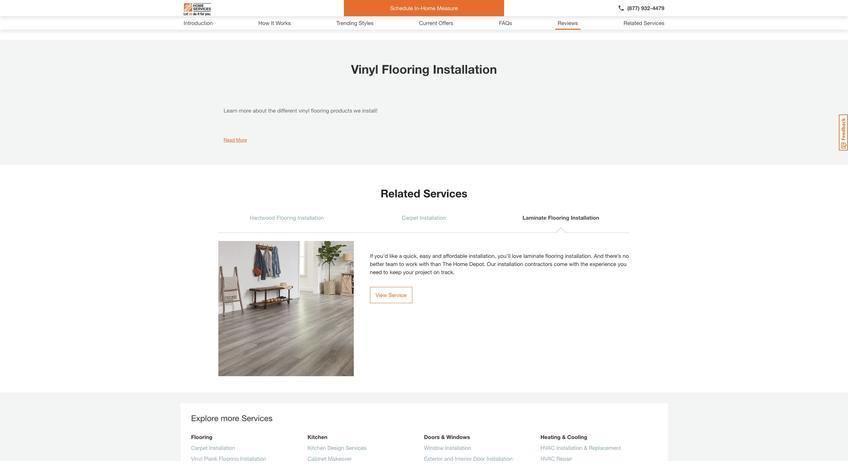 Task type: vqa. For each thing, say whether or not it's contained in the screenshot.
a
yes



Task type: describe. For each thing, give the bounding box(es) containing it.
faqs
[[499, 20, 512, 26]]

window installation
[[424, 445, 471, 452]]

keep
[[390, 269, 402, 276]]

heating
[[541, 434, 561, 441]]

works
[[276, 20, 291, 26]]

1 horizontal spatial related services
[[624, 20, 665, 26]]

the
[[443, 261, 452, 268]]

better
[[370, 261, 384, 268]]

feedback link image
[[839, 114, 848, 151]]

windows
[[447, 434, 470, 441]]

like
[[390, 253, 398, 259]]

2 with from the left
[[569, 261, 579, 268]]

work
[[406, 261, 418, 268]]

view
[[376, 292, 387, 299]]

kitchen for kitchen
[[308, 434, 328, 441]]

schedule
[[390, 5, 413, 11]]

view service
[[376, 292, 407, 299]]

learn more about the different vinyl flooring products we install!
[[224, 107, 378, 114]]

laminate
[[524, 253, 544, 259]]

about
[[253, 107, 267, 114]]

love
[[512, 253, 522, 259]]

0 horizontal spatial reviews
[[421, 12, 441, 19]]

0 horizontal spatial related
[[381, 187, 420, 200]]

0 vertical spatial related
[[624, 20, 642, 26]]

home inside if you'd like a quick, easy and affordable installation, you'll love laminate flooring installation. and there's no better team to work with than the home depot. our installation contractors come with the experience you need to keep your project on track.
[[453, 261, 468, 268]]

how it works
[[258, 20, 291, 26]]

schedule in-home measure
[[390, 5, 458, 11]]

learn
[[224, 107, 237, 114]]

hardwood flooring installation
[[250, 215, 324, 221]]

if
[[370, 253, 373, 259]]

read more
[[224, 137, 247, 143]]

& for heating
[[562, 434, 566, 441]]

1 horizontal spatial to
[[399, 261, 404, 268]]

and
[[594, 253, 604, 259]]

1 vertical spatial more
[[236, 137, 247, 143]]

heating & cooling
[[541, 434, 587, 441]]

(877) 932-4479
[[628, 5, 665, 11]]

schedule in-home measure button
[[344, 0, 504, 16]]

window
[[424, 445, 444, 452]]

replacement
[[589, 445, 621, 452]]

doors
[[424, 434, 440, 441]]

how
[[258, 20, 270, 26]]

0 horizontal spatial to
[[384, 269, 388, 276]]

hvac
[[541, 445, 555, 452]]

need
[[370, 269, 382, 276]]

carpet installation link
[[191, 445, 235, 455]]

our
[[487, 261, 496, 268]]

vinyl flooring installation
[[351, 62, 497, 77]]

explore
[[191, 414, 219, 424]]

service
[[389, 292, 407, 299]]

1 vertical spatial carpet
[[191, 445, 208, 452]]

doors & windows
[[424, 434, 470, 441]]

0 horizontal spatial flooring
[[311, 107, 329, 114]]

project
[[415, 269, 432, 276]]

(877) 932-4479 link
[[618, 4, 665, 12]]

trending
[[337, 20, 357, 26]]

kitchen design services
[[308, 445, 366, 452]]

introduction
[[184, 20, 213, 26]]

more inside more reviews link
[[407, 12, 420, 19]]

0 horizontal spatial related services
[[381, 187, 468, 200]]

different
[[277, 107, 297, 114]]

there's
[[605, 253, 621, 259]]

do it for you logo image
[[184, 0, 211, 19]]

more reviews
[[407, 12, 441, 19]]

team
[[386, 261, 398, 268]]



Task type: locate. For each thing, give the bounding box(es) containing it.
1 vertical spatial kitchen
[[308, 445, 326, 452]]

you
[[618, 261, 627, 268]]

quick,
[[404, 253, 418, 259]]

the right about
[[268, 107, 276, 114]]

to left keep
[[384, 269, 388, 276]]

0 horizontal spatial carpet
[[191, 445, 208, 452]]

more right learn
[[239, 107, 251, 114]]

0 horizontal spatial carpet installation
[[191, 445, 235, 452]]

more for about
[[239, 107, 251, 114]]

0 horizontal spatial more
[[236, 137, 247, 143]]

flooring for vinyl
[[382, 62, 430, 77]]

flooring
[[382, 62, 430, 77], [277, 215, 296, 221], [548, 215, 569, 221], [191, 434, 212, 441]]

0 vertical spatial reviews
[[421, 12, 441, 19]]

your
[[403, 269, 414, 276]]

1 vertical spatial related
[[381, 187, 420, 200]]

(877)
[[628, 5, 640, 11]]

1 horizontal spatial &
[[562, 434, 566, 441]]

install!
[[362, 107, 378, 114]]

reviews
[[421, 12, 441, 19], [558, 20, 578, 26]]

view service link
[[370, 288, 412, 304]]

& left cooling
[[562, 434, 566, 441]]

0 horizontal spatial with
[[419, 261, 429, 268]]

4479
[[653, 5, 665, 11]]

& right doors
[[441, 434, 445, 441]]

more down 'in-'
[[407, 12, 420, 19]]

related
[[624, 20, 642, 26], [381, 187, 420, 200]]

hardwood
[[250, 215, 275, 221]]

0 horizontal spatial &
[[441, 434, 445, 441]]

home inside button
[[421, 5, 436, 11]]

flooring up come
[[546, 253, 564, 259]]

carpet installation
[[402, 215, 446, 221], [191, 445, 235, 452]]

1 horizontal spatial more
[[407, 12, 420, 19]]

read
[[224, 137, 235, 143]]

1 vertical spatial related services
[[381, 187, 468, 200]]

vinyl
[[299, 107, 310, 114]]

affordable
[[443, 253, 467, 259]]

0 horizontal spatial the
[[268, 107, 276, 114]]

1 horizontal spatial carpet
[[402, 215, 418, 221]]

track.
[[441, 269, 455, 276]]

to down a
[[399, 261, 404, 268]]

& for doors
[[441, 434, 445, 441]]

if you'd like a quick, easy and affordable installation, you'll love laminate flooring installation. and there's no better team to work with than the home depot. our installation contractors come with the experience you need to keep your project on track.
[[370, 253, 629, 276]]

0 vertical spatial carpet installation
[[402, 215, 446, 221]]

flooring for hardwood
[[277, 215, 296, 221]]

2 kitchen from the top
[[308, 445, 326, 452]]

than
[[431, 261, 441, 268]]

on
[[434, 269, 440, 276]]

hvac installation & replacement
[[541, 445, 621, 452]]

more right read
[[236, 137, 247, 143]]

0 vertical spatial flooring
[[311, 107, 329, 114]]

it
[[271, 20, 274, 26]]

1 with from the left
[[419, 261, 429, 268]]

flooring for laminate
[[548, 215, 569, 221]]

cooling
[[567, 434, 587, 441]]

the inside if you'd like a quick, easy and affordable installation, you'll love laminate flooring installation. and there's no better team to work with than the home depot. our installation contractors come with the experience you need to keep your project on track.
[[581, 261, 588, 268]]

trending styles
[[337, 20, 374, 26]]

1 vertical spatial home
[[453, 261, 468, 268]]

1 horizontal spatial reviews
[[558, 20, 578, 26]]

more reviews link
[[391, 7, 458, 24]]

0 vertical spatial related services
[[624, 20, 665, 26]]

installation.
[[565, 253, 593, 259]]

we
[[354, 107, 361, 114]]

1 vertical spatial to
[[384, 269, 388, 276]]

1 horizontal spatial carpet installation
[[402, 215, 446, 221]]

0 vertical spatial more
[[407, 12, 420, 19]]

installation,
[[469, 253, 496, 259]]

window installation link
[[424, 445, 471, 455]]

with down installation.
[[569, 261, 579, 268]]

installation
[[498, 261, 523, 268]]

you'll
[[498, 253, 511, 259]]

measure
[[437, 5, 458, 11]]

current
[[419, 20, 437, 26]]

0 vertical spatial kitchen
[[308, 434, 328, 441]]

laminate flooring installation
[[523, 215, 599, 221]]

home up more reviews
[[421, 5, 436, 11]]

and
[[433, 253, 442, 259]]

0 vertical spatial home
[[421, 5, 436, 11]]

design
[[328, 445, 344, 452]]

0 vertical spatial the
[[268, 107, 276, 114]]

you'd
[[374, 253, 388, 259]]

styles
[[359, 20, 374, 26]]

in-
[[415, 5, 421, 11]]

experience
[[590, 261, 616, 268]]

1 horizontal spatial home
[[453, 261, 468, 268]]

1 vertical spatial carpet installation
[[191, 445, 235, 452]]

1 vertical spatial the
[[581, 261, 588, 268]]

no
[[623, 253, 629, 259]]

vinyl
[[351, 62, 378, 77]]

flooring right vinyl at the top left
[[311, 107, 329, 114]]

explore more services
[[191, 414, 273, 424]]

kitchen left the design
[[308, 445, 326, 452]]

home down the affordable on the right bottom of the page
[[453, 261, 468, 268]]

more
[[239, 107, 251, 114], [221, 414, 239, 424]]

more right explore
[[221, 414, 239, 424]]

with up project
[[419, 261, 429, 268]]

1 vertical spatial more
[[221, 414, 239, 424]]

0 horizontal spatial home
[[421, 5, 436, 11]]

1 horizontal spatial flooring
[[546, 253, 564, 259]]

kitchen up kitchen design services
[[308, 434, 328, 441]]

with
[[419, 261, 429, 268], [569, 261, 579, 268]]

1 vertical spatial flooring
[[546, 253, 564, 259]]

& down cooling
[[584, 445, 588, 452]]

more for services
[[221, 414, 239, 424]]

related services
[[624, 20, 665, 26], [381, 187, 468, 200]]

&
[[441, 434, 445, 441], [562, 434, 566, 441], [584, 445, 588, 452]]

0 vertical spatial more
[[239, 107, 251, 114]]

1 vertical spatial reviews
[[558, 20, 578, 26]]

depot.
[[469, 261, 486, 268]]

the down installation.
[[581, 261, 588, 268]]

more
[[407, 12, 420, 19], [236, 137, 247, 143]]

a
[[399, 253, 402, 259]]

1 kitchen from the top
[[308, 434, 328, 441]]

1 horizontal spatial the
[[581, 261, 588, 268]]

the
[[268, 107, 276, 114], [581, 261, 588, 268]]

1 horizontal spatial with
[[569, 261, 579, 268]]

easy
[[420, 253, 431, 259]]

carpet
[[402, 215, 418, 221], [191, 445, 208, 452]]

0 vertical spatial to
[[399, 261, 404, 268]]

services
[[644, 20, 665, 26], [423, 187, 468, 200], [242, 414, 273, 424], [346, 445, 366, 452]]

laminate
[[523, 215, 547, 221]]

hvac installation & replacement link
[[541, 445, 621, 455]]

2 horizontal spatial &
[[584, 445, 588, 452]]

932-
[[641, 5, 653, 11]]

home
[[421, 5, 436, 11], [453, 261, 468, 268]]

1 horizontal spatial related
[[624, 20, 642, 26]]

products
[[331, 107, 352, 114]]

0 vertical spatial carpet
[[402, 215, 418, 221]]

come
[[554, 261, 568, 268]]

flooring inside if you'd like a quick, easy and affordable installation, you'll love laminate flooring installation. and there's no better team to work with than the home depot. our installation contractors come with the experience you need to keep your project on track.
[[546, 253, 564, 259]]

kitchen
[[308, 434, 328, 441], [308, 445, 326, 452]]

offers
[[439, 20, 453, 26]]

current offers
[[419, 20, 453, 26]]

kitchen for kitchen design services
[[308, 445, 326, 452]]

contractors
[[525, 261, 553, 268]]

kitchen design services link
[[308, 445, 366, 455]]



